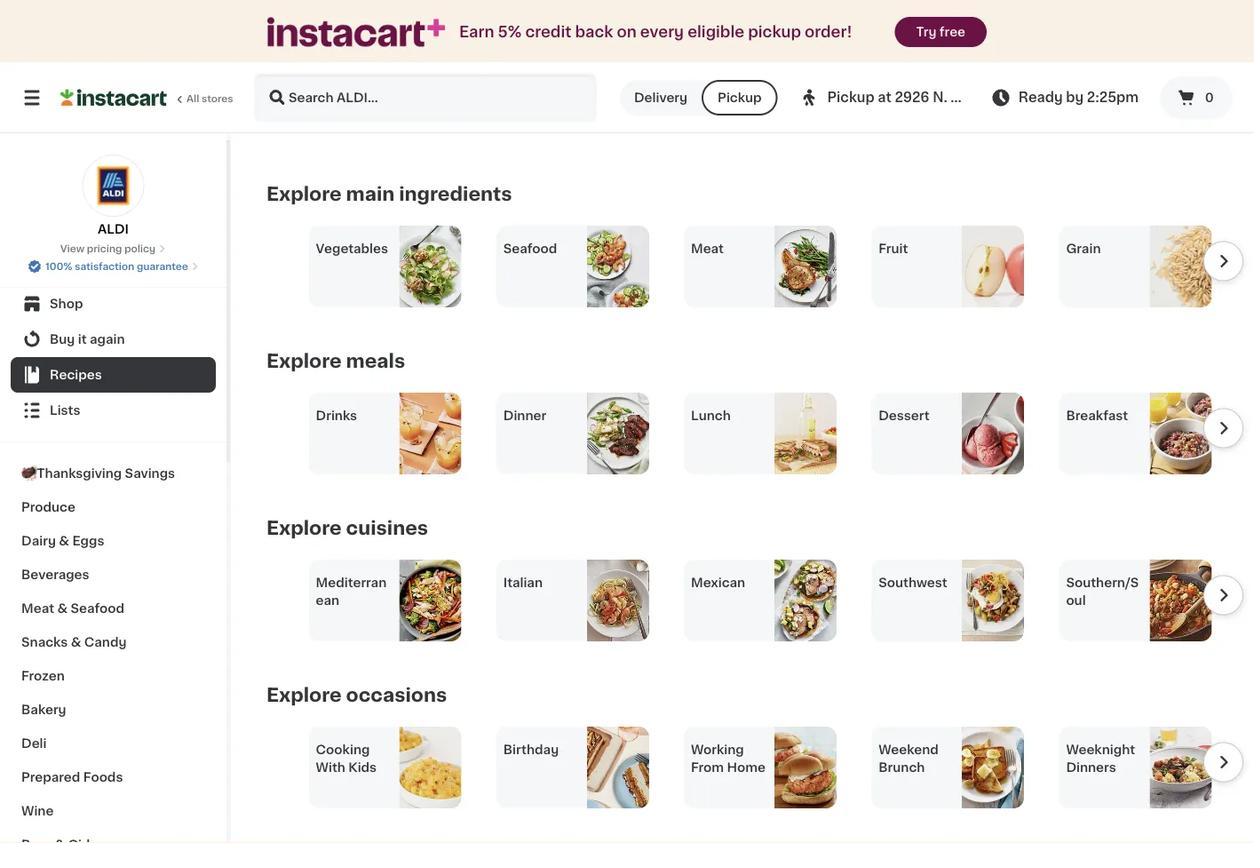 Task type: describe. For each thing, give the bounding box(es) containing it.
pricing
[[87, 244, 122, 254]]

beltline
[[951, 91, 1004, 104]]

satisfaction
[[75, 262, 134, 272]]

cooking
[[316, 744, 370, 756]]

bakery link
[[11, 693, 216, 727]]

pickup
[[748, 24, 802, 40]]

working
[[691, 744, 745, 756]]

credit
[[526, 24, 572, 40]]

recipes link
[[11, 357, 216, 393]]

ready by 2:25pm link
[[991, 87, 1139, 108]]

here.
[[964, 68, 995, 81]]

dessert link
[[872, 393, 1025, 475]]

explore for explore main ingredients
[[267, 184, 342, 203]]

produce link
[[11, 491, 216, 524]]

weeknight
[[1067, 744, 1136, 756]]

explore meals
[[267, 351, 405, 370]]

by
[[1067, 91, 1084, 104]]

seafood link
[[497, 226, 649, 307]]

delivery button
[[620, 80, 702, 116]]

recipes,
[[782, 68, 832, 81]]

express icon image
[[267, 17, 445, 47]]

pickup button
[[702, 80, 778, 116]]

breakfast link
[[1060, 393, 1213, 475]]

every
[[641, 24, 684, 40]]

order!
[[805, 24, 853, 40]]

1 horizontal spatial seafood
[[504, 243, 557, 255]]

working from home
[[691, 744, 766, 774]]

snacks
[[21, 636, 68, 649]]

seafood inside "link"
[[71, 603, 124, 615]]

5%
[[498, 24, 522, 40]]

drinks link
[[309, 393, 462, 475]]

no saved recipes yet keep track of what's delicious. when you save recipes, they'll show up right here.
[[490, 48, 995, 81]]

fruit
[[879, 243, 909, 255]]

main
[[346, 184, 395, 203]]

meals
[[346, 351, 405, 370]]

dinners
[[1067, 762, 1117, 774]]

rd
[[1007, 91, 1026, 104]]

item carousel region for explore occasions
[[267, 727, 1244, 809]]

of
[[561, 68, 574, 81]]

snacks & candy
[[21, 636, 127, 649]]

working from home link
[[684, 727, 837, 809]]

no
[[661, 48, 684, 64]]

keep
[[490, 68, 523, 81]]

policy
[[124, 244, 156, 254]]

view pricing policy link
[[60, 242, 166, 256]]

weekend
[[879, 744, 939, 756]]

at
[[878, 91, 892, 104]]

meat for meat & seafood
[[21, 603, 54, 615]]

ean
[[316, 595, 340, 607]]

100% satisfaction guarantee button
[[28, 256, 199, 274]]

southern/s oul
[[1067, 577, 1140, 607]]

dinner link
[[497, 393, 649, 475]]

wine link
[[11, 795, 216, 828]]

on
[[617, 24, 637, 40]]

2:25pm
[[1088, 91, 1139, 104]]

lunch
[[691, 410, 731, 422]]

explore occasions
[[267, 686, 447, 704]]

& for dairy
[[59, 535, 69, 547]]

earn
[[459, 24, 495, 40]]

0 button
[[1161, 76, 1234, 119]]

pickup at 2926 n. beltline rd button
[[799, 73, 1026, 123]]

weeknight dinners
[[1067, 744, 1136, 774]]

aldi link
[[82, 155, 144, 238]]

recipes
[[737, 48, 795, 64]]

drinks
[[316, 410, 357, 422]]

candy
[[84, 636, 127, 649]]

lists
[[50, 404, 80, 417]]

pickup at 2926 n. beltline rd
[[828, 91, 1026, 104]]

prepared
[[21, 771, 80, 784]]

again
[[90, 333, 125, 346]]

dessert
[[879, 410, 930, 422]]

beverages link
[[11, 558, 216, 592]]

stores
[[202, 94, 233, 104]]

meat for meat
[[691, 243, 724, 255]]

weeknight dinners link
[[1060, 727, 1213, 809]]

2926
[[895, 91, 930, 104]]

mexican
[[691, 577, 746, 589]]

deli link
[[11, 727, 216, 761]]

explore for explore cuisines
[[267, 519, 342, 537]]



Task type: vqa. For each thing, say whether or not it's contained in the screenshot.


Task type: locate. For each thing, give the bounding box(es) containing it.
0 horizontal spatial seafood
[[71, 603, 124, 615]]

& for snacks
[[71, 636, 81, 649]]

southern/s
[[1067, 577, 1140, 589]]

italian
[[504, 577, 543, 589]]

explore for explore meals
[[267, 351, 342, 370]]

it
[[78, 333, 87, 346]]

deli
[[21, 738, 47, 750]]

meat & seafood link
[[11, 592, 216, 626]]

seafood
[[504, 243, 557, 255], [71, 603, 124, 615]]

1 vertical spatial meat
[[21, 603, 54, 615]]

weekend brunch link
[[872, 727, 1025, 809]]

& left eggs
[[59, 535, 69, 547]]

dairy & eggs link
[[11, 524, 216, 558]]

dairy
[[21, 535, 56, 547]]

🦃 thanksgiving savings
[[21, 467, 175, 480]]

delicious.
[[621, 68, 681, 81]]

birthday
[[504, 744, 559, 756]]

recipes
[[50, 369, 102, 381]]

pickup inside popup button
[[828, 91, 875, 104]]

& inside meat & seafood "link"
[[57, 603, 68, 615]]

0 vertical spatial &
[[59, 535, 69, 547]]

instacart logo image
[[60, 87, 167, 108]]

0 horizontal spatial meat
[[21, 603, 54, 615]]

savings
[[125, 467, 175, 480]]

aldi
[[98, 223, 129, 236]]

item carousel region containing vegetables
[[267, 226, 1244, 307]]

aldi logo image
[[82, 155, 144, 217]]

None search field
[[254, 73, 597, 123]]

pickup for pickup at 2926 n. beltline rd
[[828, 91, 875, 104]]

item carousel region for explore meals
[[267, 393, 1244, 475]]

grain
[[1067, 243, 1102, 255]]

ready by 2:25pm
[[1019, 91, 1139, 104]]

italian link
[[497, 560, 649, 642]]

brunch
[[879, 762, 926, 774]]

back
[[575, 24, 614, 40]]

service type group
[[620, 80, 778, 116]]

explore up drinks
[[267, 351, 342, 370]]

& inside dairy & eggs link
[[59, 535, 69, 547]]

eligible
[[688, 24, 745, 40]]

thanksgiving
[[37, 467, 122, 480]]

2 explore from the top
[[267, 351, 342, 370]]

pickup down the you
[[718, 92, 762, 104]]

dinner
[[504, 410, 547, 422]]

0 vertical spatial meat
[[691, 243, 724, 255]]

what's
[[577, 68, 618, 81]]

saved
[[687, 48, 734, 64]]

& left candy
[[71, 636, 81, 649]]

weekend brunch
[[879, 744, 939, 774]]

dairy & eggs
[[21, 535, 104, 547]]

cooking with kids link
[[309, 727, 462, 809]]

they'll
[[835, 68, 874, 81]]

frozen link
[[11, 659, 216, 693]]

pickup inside button
[[718, 92, 762, 104]]

prepared foods
[[21, 771, 123, 784]]

home
[[727, 762, 766, 774]]

0 vertical spatial seafood
[[504, 243, 557, 255]]

show
[[877, 68, 910, 81]]

snacks & candy link
[[11, 626, 216, 659]]

from
[[691, 762, 724, 774]]

1 explore from the top
[[267, 184, 342, 203]]

birthday link
[[497, 727, 649, 809]]

item carousel region for explore main ingredients
[[267, 226, 1244, 307]]

item carousel region containing drinks
[[267, 393, 1244, 475]]

pickup down they'll
[[828, 91, 875, 104]]

buy it again link
[[11, 322, 216, 357]]

explore left main
[[267, 184, 342, 203]]

lunch link
[[684, 393, 837, 475]]

frozen
[[21, 670, 65, 683]]

1 horizontal spatial pickup
[[828, 91, 875, 104]]

& down the beverages
[[57, 603, 68, 615]]

meat inside "link"
[[21, 603, 54, 615]]

🦃
[[21, 467, 34, 480]]

save
[[750, 68, 779, 81]]

2 item carousel region from the top
[[267, 393, 1244, 475]]

100% satisfaction guarantee
[[45, 262, 188, 272]]

3 explore from the top
[[267, 519, 342, 537]]

view
[[60, 244, 84, 254]]

explore for explore occasions
[[267, 686, 342, 704]]

4 explore from the top
[[267, 686, 342, 704]]

explore main ingredients
[[267, 184, 512, 203]]

ready
[[1019, 91, 1063, 104]]

track
[[526, 68, 558, 81]]

0 horizontal spatial pickup
[[718, 92, 762, 104]]

item carousel region containing cooking with kids
[[267, 727, 1244, 809]]

item carousel region
[[267, 226, 1244, 307], [267, 393, 1244, 475], [267, 560, 1244, 642], [267, 727, 1244, 809]]

kids
[[349, 762, 377, 774]]

1 vertical spatial &
[[57, 603, 68, 615]]

0
[[1206, 92, 1215, 104]]

1 vertical spatial seafood
[[71, 603, 124, 615]]

& inside snacks & candy 'link'
[[71, 636, 81, 649]]

2 vertical spatial &
[[71, 636, 81, 649]]

4 item carousel region from the top
[[267, 727, 1244, 809]]

ingredients
[[399, 184, 512, 203]]

pickup
[[828, 91, 875, 104], [718, 92, 762, 104]]

try
[[917, 26, 937, 38]]

explore up cooking
[[267, 686, 342, 704]]

cooking with kids
[[316, 744, 377, 774]]

vegetables
[[316, 243, 388, 255]]

shop link
[[11, 286, 216, 322]]

southwest link
[[872, 560, 1025, 642]]

item carousel region containing mediterran ean
[[267, 560, 1244, 642]]

1 item carousel region from the top
[[267, 226, 1244, 307]]

Search field
[[256, 75, 595, 121]]

item carousel region for explore cuisines
[[267, 560, 1244, 642]]

n.
[[933, 91, 948, 104]]

explore up mediterran
[[267, 519, 342, 537]]

breakfast
[[1067, 410, 1129, 422]]

explore cuisines
[[267, 519, 428, 537]]

guarantee
[[137, 262, 188, 272]]

vegetables link
[[309, 226, 462, 307]]

all stores link
[[60, 73, 235, 123]]

mediterran
[[316, 577, 387, 589]]

& for meat
[[57, 603, 68, 615]]

all stores
[[187, 94, 233, 104]]

1 horizontal spatial meat
[[691, 243, 724, 255]]

right
[[932, 68, 961, 81]]

wine
[[21, 805, 54, 818]]

fruit link
[[872, 226, 1025, 307]]

3 item carousel region from the top
[[267, 560, 1244, 642]]

pickup for pickup
[[718, 92, 762, 104]]



